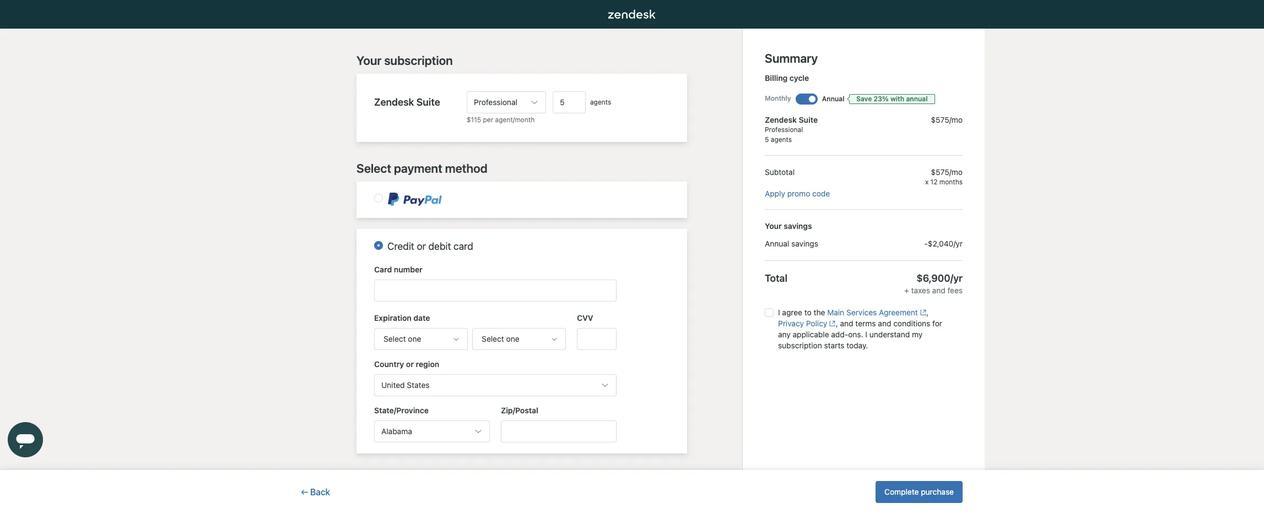 Task type: locate. For each thing, give the bounding box(es) containing it.
1 horizontal spatial suite
[[799, 115, 818, 125]]

1 vertical spatial ,
[[836, 319, 838, 329]]

savings up annual savings
[[784, 222, 812, 231]]

add-
[[831, 330, 848, 340]]

0 vertical spatial ,
[[927, 308, 929, 318]]

your for your savings
[[765, 222, 782, 231]]

0 horizontal spatial or
[[406, 360, 414, 369]]

1 horizontal spatial professional
[[765, 126, 803, 134]]

1 horizontal spatial annual
[[822, 95, 845, 103]]

annual down your savings
[[765, 239, 790, 249]]

credit or debit card element
[[374, 240, 473, 254]]

subtotal
[[765, 168, 795, 177]]

savings for your savings
[[784, 222, 812, 231]]

1 vertical spatial i
[[866, 330, 868, 340]]

professional up $115 per agent/month
[[474, 98, 518, 107]]

services
[[847, 308, 877, 318]]

0 horizontal spatial annual
[[765, 239, 790, 249]]

+
[[905, 286, 909, 295]]

0 vertical spatial $575/mo
[[931, 115, 963, 125]]

x
[[925, 178, 929, 186]]

billing cycle
[[765, 73, 809, 83]]

terms
[[856, 319, 876, 329]]

savings
[[784, 222, 812, 231], [792, 239, 819, 249]]

$6,900/yr + taxes and fees
[[905, 273, 963, 295]]

billing
[[765, 73, 788, 83]]

zendesk for zendesk suite
[[374, 96, 414, 108]]

$575/mo
[[931, 115, 963, 125], [931, 168, 963, 177]]

0 vertical spatial savings
[[784, 222, 812, 231]]

your
[[357, 53, 382, 68], [765, 222, 782, 231]]

,
[[927, 308, 929, 318], [836, 319, 838, 329]]

i left the agree
[[778, 308, 780, 318]]

agreement
[[879, 308, 918, 318]]

1 vertical spatial savings
[[792, 239, 819, 249]]

main
[[827, 308, 845, 318]]

and up understand
[[878, 319, 892, 329]]

0 horizontal spatial i
[[778, 308, 780, 318]]

0 vertical spatial zendesk
[[374, 96, 414, 108]]

and inside $6,900/yr + taxes and fees
[[932, 286, 946, 295]]

, up conditions
[[927, 308, 929, 318]]

0 horizontal spatial subscription
[[384, 53, 453, 68]]

0 vertical spatial annual
[[822, 95, 845, 103]]

and
[[932, 286, 946, 295], [840, 319, 854, 329], [878, 319, 892, 329]]

annual
[[822, 95, 845, 103], [765, 239, 790, 249]]

or left debit
[[417, 241, 426, 252]]

1 horizontal spatial i
[[866, 330, 868, 340]]

5
[[765, 136, 769, 144]]

or for country
[[406, 360, 414, 369]]

savings down your savings
[[792, 239, 819, 249]]

12
[[931, 178, 938, 186]]

privacy
[[778, 319, 804, 329]]

1 vertical spatial agents
[[771, 136, 792, 144]]

0 vertical spatial your
[[357, 53, 382, 68]]

suite for zendesk suite
[[417, 96, 440, 108]]

total
[[765, 273, 788, 284]]

0 vertical spatial agents
[[590, 98, 611, 107]]

0 vertical spatial or
[[417, 241, 426, 252]]

1 horizontal spatial zendesk
[[765, 115, 797, 125]]

savings for annual savings
[[792, 239, 819, 249]]

annual for annual savings
[[765, 239, 790, 249]]

0 horizontal spatial professional
[[474, 98, 518, 107]]

1 $575/mo from the top
[[931, 115, 963, 125]]

1 vertical spatial professional
[[765, 126, 803, 134]]

0 horizontal spatial agents
[[590, 98, 611, 107]]

agents right the 5
[[771, 136, 792, 144]]

$2,040/yr
[[928, 239, 963, 249]]

1 vertical spatial suite
[[799, 115, 818, 125]]

i inside , and terms and conditions for any applicable add-ons. i understand my subscription starts today.
[[866, 330, 868, 340]]

or left region
[[406, 360, 414, 369]]

1 horizontal spatial or
[[417, 241, 426, 252]]

zendesk inside zendesk suite professional
[[765, 115, 797, 125]]

summary
[[765, 51, 818, 66]]

2 horizontal spatial and
[[932, 286, 946, 295]]

0 vertical spatial subscription
[[384, 53, 453, 68]]

the
[[814, 308, 825, 318]]

understand
[[870, 330, 910, 340]]

complete purchase button
[[876, 482, 963, 504]]

zendesk down your subscription
[[374, 96, 414, 108]]

i right ons. at right
[[866, 330, 868, 340]]

subscription inside , and terms and conditions for any applicable add-ons. i understand my subscription starts today.
[[778, 341, 822, 351]]

code
[[813, 189, 830, 198]]

1 vertical spatial your
[[765, 222, 782, 231]]

united
[[381, 381, 405, 390]]

1 horizontal spatial and
[[878, 319, 892, 329]]

1 horizontal spatial your
[[765, 222, 782, 231]]

subscription down applicable
[[778, 341, 822, 351]]

for
[[933, 319, 943, 329]]

annual left 'save'
[[822, 95, 845, 103]]

select
[[357, 162, 391, 176]]

0 horizontal spatial your
[[357, 53, 382, 68]]

1 vertical spatial $575/mo
[[931, 168, 963, 177]]

1 vertical spatial or
[[406, 360, 414, 369]]

0 horizontal spatial zendesk
[[374, 96, 414, 108]]

1 vertical spatial subscription
[[778, 341, 822, 351]]

1 horizontal spatial ,
[[927, 308, 929, 318]]

1 vertical spatial zendesk
[[765, 115, 797, 125]]

, for ,
[[927, 308, 929, 318]]

subscription
[[384, 53, 453, 68], [778, 341, 822, 351]]

, down main
[[836, 319, 838, 329]]

0 horizontal spatial suite
[[417, 96, 440, 108]]

suite down the cycle
[[799, 115, 818, 125]]

any
[[778, 330, 791, 340]]

your subscription
[[357, 53, 453, 68]]

suite inside zendesk suite professional
[[799, 115, 818, 125]]

paypal element
[[374, 193, 443, 207]]

-$2,040/yr
[[925, 239, 963, 249]]

subscription up zendesk suite
[[384, 53, 453, 68]]

1 vertical spatial annual
[[765, 239, 790, 249]]

fees
[[948, 286, 963, 295]]

save
[[857, 95, 872, 103]]

agents right agents field
[[590, 98, 611, 107]]

or
[[417, 241, 426, 252], [406, 360, 414, 369]]

zendesk up the 5 agents
[[765, 115, 797, 125]]

card
[[454, 241, 473, 252]]

complete
[[885, 488, 919, 497]]

0 horizontal spatial ,
[[836, 319, 838, 329]]

country
[[374, 360, 404, 369]]

0 vertical spatial suite
[[417, 96, 440, 108]]

i agree to the
[[778, 308, 827, 318]]

, for , and terms and conditions for any applicable add-ons. i understand my subscription starts today.
[[836, 319, 838, 329]]

1 horizontal spatial agents
[[771, 136, 792, 144]]

1 horizontal spatial subscription
[[778, 341, 822, 351]]

professional
[[474, 98, 518, 107], [765, 126, 803, 134]]

and up 'add-'
[[840, 319, 854, 329]]

i
[[778, 308, 780, 318], [866, 330, 868, 340]]

2 $575/mo from the top
[[931, 168, 963, 177]]

, inside , and terms and conditions for any applicable add-ons. i understand my subscription starts today.
[[836, 319, 838, 329]]

zendesk
[[374, 96, 414, 108], [765, 115, 797, 125]]

and down $6,900/yr
[[932, 286, 946, 295]]

applicable
[[793, 330, 829, 340]]

$115 per agent/month
[[467, 116, 535, 124]]

0 horizontal spatial and
[[840, 319, 854, 329]]

zendesk suite
[[374, 96, 440, 108]]

agents
[[590, 98, 611, 107], [771, 136, 792, 144]]

Zip/Postal field
[[501, 421, 617, 443]]

apply
[[765, 189, 785, 198]]

professional inside zendesk suite professional
[[765, 126, 803, 134]]

suite down your subscription
[[417, 96, 440, 108]]

save 23% with annual tooltip
[[849, 94, 935, 104]]

privacy policy
[[778, 319, 828, 329]]

per
[[483, 116, 493, 124]]

annual
[[906, 95, 928, 103]]

months
[[940, 178, 963, 186]]

and for ,
[[878, 319, 892, 329]]

suite
[[417, 96, 440, 108], [799, 115, 818, 125]]

professional up the 5 agents
[[765, 126, 803, 134]]

starts
[[824, 341, 845, 351]]



Task type: describe. For each thing, give the bounding box(es) containing it.
main services agreement link
[[827, 308, 927, 318]]

state/province
[[374, 406, 429, 416]]

debit
[[429, 241, 451, 252]]

zip/postal
[[501, 406, 538, 416]]

cycle
[[790, 73, 809, 83]]

taxes
[[911, 286, 930, 295]]

to
[[805, 308, 812, 318]]

apply promo code button
[[765, 189, 830, 198]]

0 vertical spatial i
[[778, 308, 780, 318]]

select payment method
[[357, 162, 488, 176]]

policy
[[806, 319, 828, 329]]

main services agreement
[[827, 308, 918, 318]]

united states
[[381, 381, 430, 390]]

states
[[407, 381, 430, 390]]

save 23% with annual
[[857, 95, 928, 103]]

zendesk suite professional
[[765, 115, 818, 134]]

complete purchase
[[885, 488, 954, 497]]

-
[[925, 239, 928, 249]]

back button
[[302, 486, 330, 500]]

purchase
[[921, 488, 954, 497]]

credit
[[388, 241, 414, 252]]

and for $6,900/yr
[[932, 286, 946, 295]]

or for credit
[[417, 241, 426, 252]]

agent/month
[[495, 116, 535, 124]]

annual savings
[[765, 239, 819, 249]]

credit or debit card
[[388, 241, 473, 252]]

payment
[[394, 162, 443, 176]]

x 12 months
[[925, 178, 963, 186]]

privacy policy link
[[778, 319, 836, 329]]

back
[[310, 488, 330, 498]]

zendesk for zendesk suite professional
[[765, 115, 797, 125]]

with
[[891, 95, 905, 103]]

your savings
[[765, 222, 812, 231]]

$6,900/yr
[[917, 273, 963, 284]]

$115
[[467, 116, 481, 124]]

0 vertical spatial professional
[[474, 98, 518, 107]]

today.
[[847, 341, 868, 351]]

alabama
[[381, 427, 412, 437]]

your for your subscription
[[357, 53, 382, 68]]

$575/mo for agents
[[931, 115, 963, 125]]

country or region
[[374, 360, 439, 369]]

my
[[912, 330, 923, 340]]

promo
[[788, 189, 810, 198]]

$575/mo for 12
[[931, 168, 963, 177]]

annual for annual
[[822, 95, 845, 103]]

apply promo code
[[765, 189, 830, 198]]

agents field
[[553, 92, 586, 114]]

region
[[416, 360, 439, 369]]

, and terms and conditions for any applicable add-ons. i understand my subscription starts today.
[[778, 319, 943, 351]]

monthly
[[765, 94, 791, 103]]

ons.
[[848, 330, 864, 340]]

conditions
[[894, 319, 931, 329]]

5 agents
[[765, 136, 792, 144]]

suite for zendesk suite professional
[[799, 115, 818, 125]]

method
[[445, 162, 488, 176]]

agree
[[782, 308, 803, 318]]

23%
[[874, 95, 889, 103]]



Task type: vqa. For each thing, say whether or not it's contained in the screenshot.
save 23% with annual tooltip
yes



